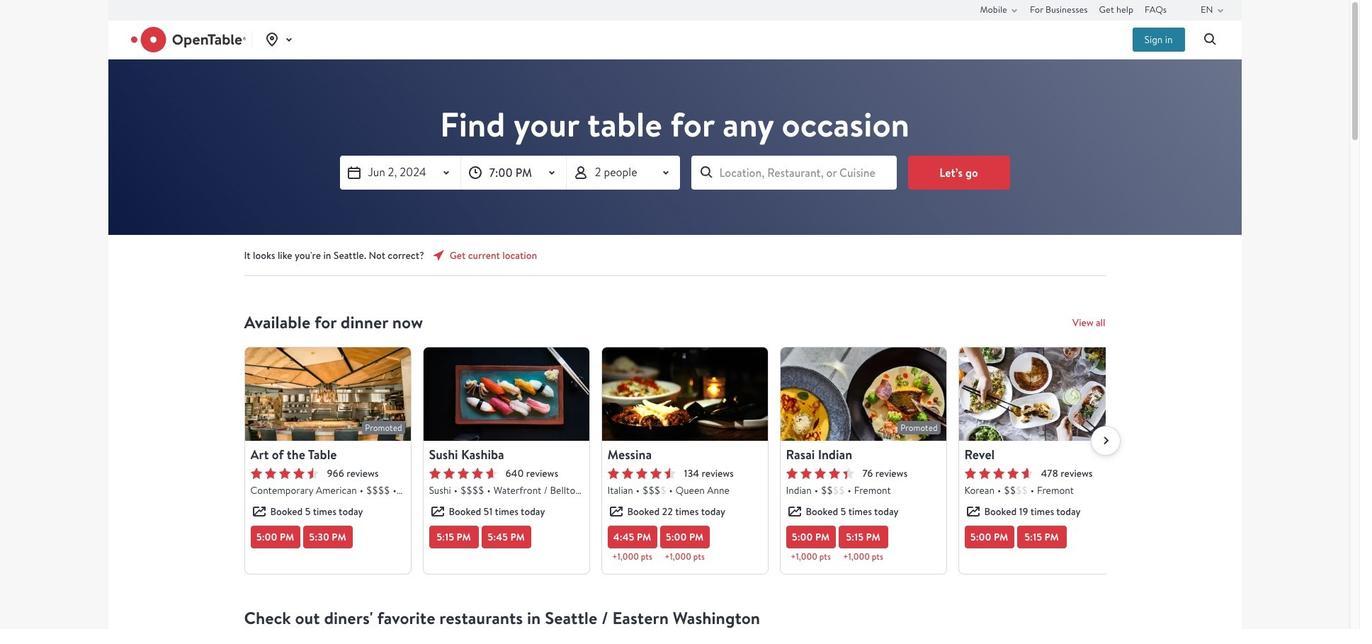 Task type: vqa. For each thing, say whether or not it's contained in the screenshot.
A PHOTO OF THE HATCH CANTINA RESTAURANT
no



Task type: describe. For each thing, give the bounding box(es) containing it.
a photo of messina restaurant image
[[602, 348, 768, 441]]

Please input a Location, Restaurant or Cuisine field
[[691, 156, 897, 190]]

4.7 stars image
[[965, 468, 1033, 480]]

a photo of revel restaurant image
[[959, 348, 1125, 441]]



Task type: locate. For each thing, give the bounding box(es) containing it.
4.4 stars image
[[607, 468, 675, 480]]

4.6 stars image
[[250, 468, 318, 480]]

a photo of art of the table restaurant image
[[245, 348, 411, 441]]

None field
[[691, 156, 897, 190]]

a photo of sushi kashiba restaurant image
[[423, 348, 589, 441]]

opentable logo image
[[131, 27, 246, 52]]

a photo of rasai indian restaurant image
[[780, 348, 946, 441]]

4.2 stars image
[[786, 468, 854, 480]]

4.8 stars image
[[429, 468, 497, 480]]



